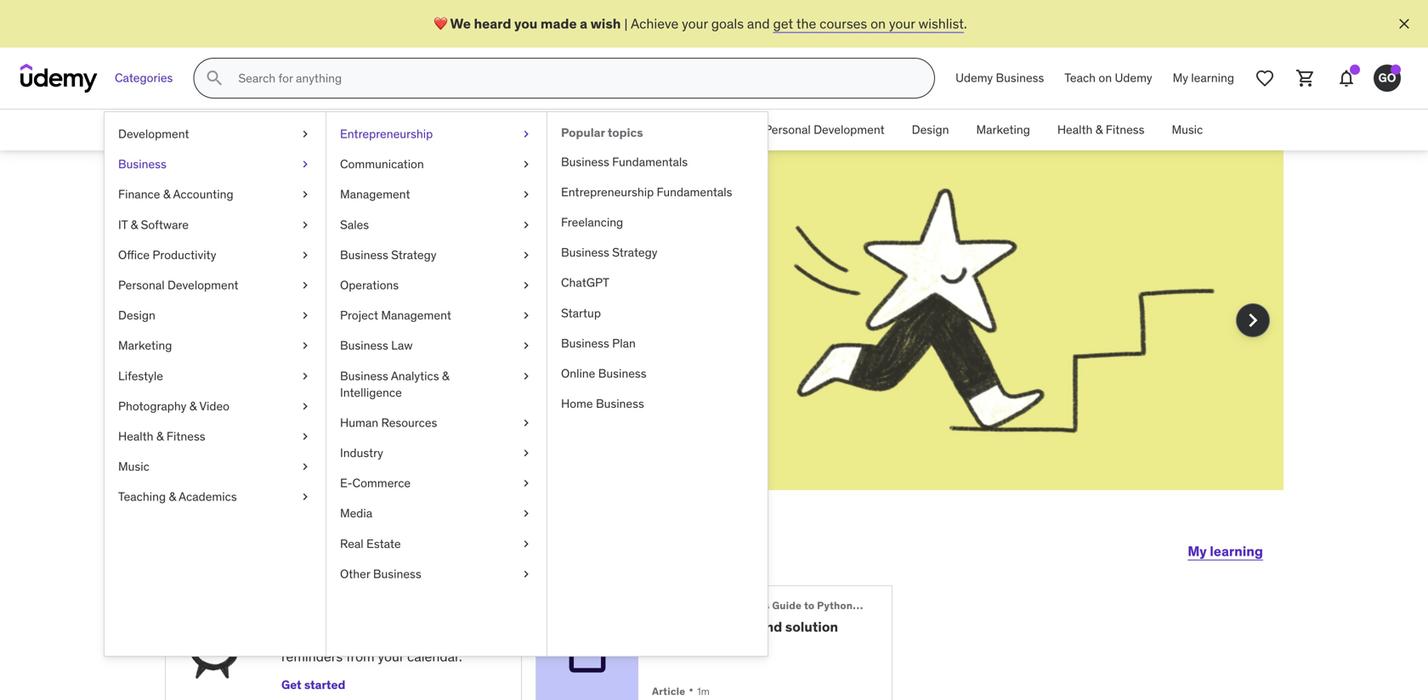 Task type: vqa. For each thing, say whether or not it's contained in the screenshot.
Lifestyle link
yes



Task type: locate. For each thing, give the bounding box(es) containing it.
udemy inside 'link'
[[1115, 70, 1152, 86]]

office productivity link up learning
[[105, 240, 326, 270]]

strategy inside entrepreneurship element
[[612, 245, 657, 260]]

xsmall image for business
[[298, 156, 312, 173]]

accounting for lifestyle
[[173, 187, 233, 202]]

health & fitness down teach on udemy 'link'
[[1057, 122, 1144, 137]]

1 vertical spatial learning
[[484, 317, 534, 335]]

0 vertical spatial you
[[514, 15, 537, 32]]

programming
[[855, 599, 924, 612]]

11.
[[652, 618, 668, 636]]

1 vertical spatial office productivity
[[118, 247, 216, 263]]

my learning
[[1173, 70, 1234, 86], [1188, 543, 1263, 560]]

e-commerce
[[340, 476, 411, 491]]

1 horizontal spatial it & software
[[541, 122, 612, 137]]

0 vertical spatial my learning link
[[1162, 58, 1244, 99]]

xsmall image
[[298, 126, 312, 142], [298, 156, 312, 173], [519, 186, 533, 203], [298, 217, 312, 233], [519, 247, 533, 263], [298, 277, 312, 294], [519, 307, 533, 324], [298, 338, 312, 354], [298, 368, 312, 384], [519, 368, 533, 384], [298, 398, 312, 415], [298, 459, 312, 475], [519, 536, 533, 552], [519, 566, 533, 583]]

and inside the ultimate beginners guide to python programming 11. homework and solution
[[758, 618, 782, 636]]

you have alerts image
[[1391, 65, 1401, 75]]

analytics
[[391, 368, 439, 384]]

1 vertical spatial it
[[118, 217, 128, 232]]

1 vertical spatial design
[[118, 308, 155, 323]]

a
[[281, 629, 290, 647]]

xsmall image inside media link
[[519, 506, 533, 522]]

strategy for left business strategy link
[[391, 247, 436, 263]]

xsmall image for management
[[519, 186, 533, 203]]

xsmall image inside operations link
[[519, 277, 533, 294]]

xsmall image for media
[[519, 506, 533, 522]]

xsmall image for music
[[298, 459, 312, 475]]

on right courses
[[870, 15, 886, 32]]

finance & accounting link
[[385, 110, 528, 150], [105, 180, 326, 210]]

0 vertical spatial my learning
[[1173, 70, 1234, 86]]

learning for "my learning" link to the top
[[1191, 70, 1234, 86]]

business up "intelligence"
[[340, 368, 388, 384]]

office productivity link up entrepreneurship fundamentals link
[[625, 110, 751, 150]]

0 vertical spatial office
[[639, 122, 670, 137]]

1 vertical spatial my learning
[[1188, 543, 1263, 560]]

1 vertical spatial and
[[226, 337, 249, 354]]

on inside 'link'
[[1099, 70, 1112, 86]]

xsmall image for e-commerce
[[519, 475, 533, 492]]

business
[[996, 70, 1044, 86], [323, 122, 372, 137], [561, 154, 609, 169], [118, 156, 166, 172], [561, 245, 609, 260], [340, 247, 388, 263], [561, 336, 609, 351], [340, 338, 388, 353], [598, 366, 646, 381], [340, 368, 388, 384], [596, 396, 644, 411], [373, 566, 421, 582]]

0 vertical spatial finance & accounting link
[[385, 110, 528, 150]]

day
[[333, 224, 394, 269], [356, 629, 377, 647]]

get the courses on your wishlist link
[[773, 15, 964, 32]]

❤️   we heard you made a wish | achieve your goals and get the courses on your wishlist .
[[434, 15, 967, 32]]

1 horizontal spatial software
[[564, 122, 612, 137]]

1 vertical spatial fitness
[[167, 429, 205, 444]]

0 horizontal spatial design link
[[105, 301, 326, 331]]

0 vertical spatial my
[[1173, 70, 1188, 86]]

day up from
[[356, 629, 377, 647]]

1 horizontal spatial marketing
[[976, 122, 1030, 137]]

0 vertical spatial a
[[580, 15, 587, 32]]

fundamentals down business fundamentals link
[[657, 184, 732, 200]]

xsmall image for lifestyle
[[298, 368, 312, 384]]

udemy right teach
[[1115, 70, 1152, 86]]

0 horizontal spatial fitness
[[167, 429, 205, 444]]

little up operations link
[[428, 224, 511, 269]]

1 horizontal spatial strategy
[[612, 245, 657, 260]]

xsmall image
[[519, 126, 533, 142], [519, 156, 533, 173], [298, 186, 312, 203], [519, 217, 533, 233], [298, 247, 312, 263], [519, 277, 533, 294], [298, 307, 312, 324], [519, 338, 533, 354], [519, 415, 533, 431], [298, 428, 312, 445], [519, 445, 533, 462], [519, 475, 533, 492], [298, 489, 312, 506], [519, 506, 533, 522]]

health down 'photography' in the left bottom of the page
[[118, 429, 153, 444]]

wishlist
[[918, 15, 964, 32]]

0 vertical spatial office productivity link
[[625, 110, 751, 150]]

1 horizontal spatial office
[[639, 122, 670, 137]]

1 vertical spatial productivity
[[152, 247, 216, 263]]

0 horizontal spatial personal development link
[[105, 270, 326, 301]]

entrepreneurship element
[[547, 112, 768, 656]]

1 vertical spatial fundamentals
[[657, 184, 732, 200]]

learning
[[226, 317, 279, 335]]

go
[[1378, 70, 1396, 86]]

freelancing link
[[547, 207, 768, 238]]

xsmall image for business analytics & intelligence
[[519, 368, 533, 384]]

learning for the bottom "my learning" link
[[1210, 543, 1263, 560]]

marketing for lifestyle
[[118, 338, 172, 353]]

xsmall image inside marketing link
[[298, 338, 312, 354]]

finance for health & fitness
[[399, 122, 441, 137]]

0 horizontal spatial it & software link
[[105, 210, 326, 240]]

0 horizontal spatial office productivity link
[[105, 240, 326, 270]]

0 horizontal spatial the
[[282, 337, 302, 354]]

entrepreneurship for entrepreneurship
[[340, 126, 433, 142]]

real
[[340, 536, 363, 551]]

marketing down udemy business link
[[976, 122, 1030, 137]]

xsmall image inside business law link
[[519, 338, 533, 354]]

business law link
[[326, 331, 547, 361]]

0 horizontal spatial it & software
[[118, 217, 189, 232]]

1 vertical spatial office
[[118, 247, 150, 263]]

management inside project management link
[[381, 308, 451, 323]]

0 vertical spatial on
[[870, 15, 886, 32]]

0 vertical spatial day
[[333, 224, 394, 269]]

xsmall image for teaching & academics
[[298, 489, 312, 506]]

goals
[[711, 15, 744, 32]]

business link for health & fitness
[[310, 110, 385, 150]]

business up operations
[[340, 247, 388, 263]]

on right teach
[[1099, 70, 1112, 86]]

0 vertical spatial health & fitness link
[[1044, 110, 1158, 150]]

❤️
[[434, 15, 447, 32]]

1 horizontal spatial personal development
[[764, 122, 885, 137]]

management up 'law'
[[381, 308, 451, 323]]

xsmall image for real estate
[[519, 536, 533, 552]]

finance & accounting for lifestyle
[[118, 187, 233, 202]]

personal development link for lifestyle
[[105, 270, 326, 301]]

0 horizontal spatial little
[[293, 629, 320, 647]]

1 vertical spatial marketing
[[118, 338, 172, 353]]

fitness down photography & video
[[167, 429, 205, 444]]

estate
[[366, 536, 401, 551]]

marketing
[[976, 122, 1030, 137], [118, 338, 172, 353]]

1 vertical spatial personal development link
[[105, 270, 326, 301]]

0 vertical spatial finance
[[399, 122, 441, 137]]

1 horizontal spatial fitness
[[1106, 122, 1144, 137]]

entrepreneurship up the freelancing
[[561, 184, 654, 200]]

1 horizontal spatial on
[[1099, 70, 1112, 86]]

xsmall image inside e-commerce link
[[519, 475, 533, 492]]

xsmall image inside sales link
[[519, 217, 533, 233]]

entrepreneurship inside entrepreneurship link
[[340, 126, 433, 142]]

1 vertical spatial little
[[293, 629, 320, 647]]

popular topics
[[561, 125, 643, 140]]

music link
[[1158, 110, 1217, 150], [105, 452, 326, 482]]

human
[[340, 415, 378, 430]]

0 horizontal spatial a
[[401, 224, 421, 269]]

entrepreneurship up communication
[[340, 126, 433, 142]]

1 vertical spatial music
[[118, 459, 149, 474]]

udemy
[[955, 70, 993, 86], [1115, 70, 1152, 86]]

xsmall image inside project management link
[[519, 307, 533, 324]]

it
[[541, 122, 551, 137], [118, 217, 128, 232]]

your inside schedule time to learn a little each day adds up. get reminders from your calendar.
[[378, 648, 404, 666]]

schedule time to learn a little each day adds up. get reminders from your calendar.
[[281, 603, 462, 666]]

little up the 'reminders' on the bottom left of page
[[293, 629, 320, 647]]

health & fitness link down video
[[105, 422, 326, 452]]

0 vertical spatial marketing link
[[963, 110, 1044, 150]]

to up solution
[[804, 599, 815, 612]]

personal for health & fitness
[[764, 122, 811, 137]]

business strategy
[[561, 245, 657, 260], [340, 247, 436, 263]]

development
[[814, 122, 885, 137], [118, 126, 189, 142], [167, 278, 238, 293]]

health for leftmost health & fitness "link"
[[118, 429, 153, 444]]

you left made
[[514, 15, 537, 32]]

rewards.
[[306, 337, 357, 354]]

xsmall image inside the real estate link
[[519, 536, 533, 552]]

0 vertical spatial fundamentals
[[612, 154, 688, 169]]

0 vertical spatial software
[[564, 122, 612, 137]]

xsmall image inside communication link
[[519, 156, 533, 173]]

reap
[[252, 337, 279, 354]]

keep learning link
[[449, 317, 534, 335]]

xsmall image inside industry link
[[519, 445, 533, 462]]

business strategy link
[[547, 238, 768, 268], [326, 240, 547, 270]]

business link for lifestyle
[[105, 149, 326, 180]]

0 horizontal spatial get
[[281, 678, 302, 693]]

up.
[[414, 629, 432, 647]]

and down learning
[[226, 337, 249, 354]]

you up 'rewards.'
[[319, 317, 340, 335]]

business strategy for the rightmost business strategy link
[[561, 245, 657, 260]]

business down development link
[[118, 156, 166, 172]]

0 vertical spatial health
[[1057, 122, 1093, 137]]

business strategy inside entrepreneurship element
[[561, 245, 657, 260]]

a left wish
[[580, 15, 587, 32]]

1 vertical spatial finance & accounting link
[[105, 180, 326, 210]]

1 horizontal spatial personal
[[764, 122, 811, 137]]

xsmall image inside business strategy link
[[519, 247, 533, 263]]

0 vertical spatial music link
[[1158, 110, 1217, 150]]

teach on udemy
[[1064, 70, 1152, 86]]

xsmall image inside development link
[[298, 126, 312, 142]]

fitness for leftmost health & fitness "link"
[[167, 429, 205, 444]]

finance & accounting link for lifestyle
[[105, 180, 326, 210]]

0 vertical spatial fitness
[[1106, 122, 1144, 137]]

2 vertical spatial learning
[[1210, 543, 1263, 560]]

get up the calendar.
[[435, 629, 458, 647]]

accounting
[[454, 122, 514, 137], [173, 187, 233, 202]]

0 horizontal spatial finance
[[118, 187, 160, 202]]

development link
[[105, 119, 326, 149]]

entrepreneurship fundamentals link
[[547, 177, 768, 207]]

finance & accounting
[[399, 122, 514, 137], [118, 187, 233, 202]]

1 unread notification image
[[1350, 65, 1360, 75]]

it & software link
[[528, 110, 625, 150], [105, 210, 326, 240]]

1 vertical spatial finance & accounting
[[118, 187, 233, 202]]

0 horizontal spatial personal
[[118, 278, 165, 293]]

0 vertical spatial personal development
[[764, 122, 885, 137]]

chatgpt
[[561, 275, 609, 290]]

strategy down freelancing link
[[612, 245, 657, 260]]

business strategy down the freelancing
[[561, 245, 657, 260]]

xsmall image inside lifestyle link
[[298, 368, 312, 384]]

teach on udemy link
[[1054, 58, 1162, 99]]

media
[[340, 506, 372, 521]]

management inside management link
[[340, 187, 410, 202]]

udemy down . in the right of the page
[[955, 70, 993, 86]]

xsmall image inside 'design' link
[[298, 307, 312, 324]]

marketing link down udemy business link
[[963, 110, 1044, 150]]

business down plan
[[598, 366, 646, 381]]

0 horizontal spatial design
[[118, 308, 155, 323]]

business strategy link up project management link
[[326, 240, 547, 270]]

health down teach
[[1057, 122, 1093, 137]]

1 vertical spatial personal development
[[118, 278, 238, 293]]

0 vertical spatial little
[[428, 224, 511, 269]]

0 horizontal spatial productivity
[[152, 247, 216, 263]]

xsmall image inside teaching & academics link
[[298, 489, 312, 506]]

0 horizontal spatial marketing link
[[105, 331, 326, 361]]

health & fitness link down teach on udemy 'link'
[[1044, 110, 1158, 150]]

office productivity link for lifestyle
[[105, 240, 326, 270]]

business fundamentals
[[561, 154, 688, 169]]

from
[[346, 648, 375, 666]]

1 horizontal spatial finance
[[399, 122, 441, 137]]

xsmall image inside human resources link
[[519, 415, 533, 431]]

0 horizontal spatial it
[[118, 217, 128, 232]]

1 vertical spatial software
[[141, 217, 189, 232]]

1 vertical spatial accounting
[[173, 187, 233, 202]]

your left goals
[[682, 15, 708, 32]]

music for right music link
[[1172, 122, 1203, 137]]

xsmall image inside entrepreneurship link
[[519, 126, 533, 142]]

xsmall image inside finance & accounting link
[[298, 186, 312, 203]]

finance & accounting link for health & fitness
[[385, 110, 528, 150]]

to right time
[[378, 603, 391, 621]]

office
[[639, 122, 670, 137], [118, 247, 150, 263]]

health
[[1057, 122, 1093, 137], [118, 429, 153, 444]]

your inside every day a little closer learning helps you reach your goals. keep learning and reap the rewards.
[[381, 317, 407, 335]]

xsmall image inside other business link
[[519, 566, 533, 583]]

fundamentals up entrepreneurship fundamentals at the top of the page
[[612, 154, 688, 169]]

xsmall image inside photography & video link
[[298, 398, 312, 415]]

sales
[[340, 217, 369, 232]]

finance & accounting link down development link
[[105, 180, 326, 210]]

1 horizontal spatial finance & accounting link
[[385, 110, 528, 150]]

fundamentals inside business fundamentals link
[[612, 154, 688, 169]]

keep
[[449, 317, 481, 335]]

1 vertical spatial finance
[[118, 187, 160, 202]]

a up operations link
[[401, 224, 421, 269]]

xsmall image for office productivity
[[298, 247, 312, 263]]

0 vertical spatial personal development link
[[751, 110, 898, 150]]

finance & accounting link up management link
[[385, 110, 528, 150]]

health & fitness link
[[1044, 110, 1158, 150], [105, 422, 326, 452]]

•
[[689, 682, 694, 699]]

productivity
[[673, 122, 737, 137], [152, 247, 216, 263]]

close image
[[1396, 15, 1413, 32]]

to
[[804, 599, 815, 612], [378, 603, 391, 621]]

and left get
[[747, 15, 770, 32]]

xsmall image for sales
[[519, 217, 533, 233]]

1 horizontal spatial health
[[1057, 122, 1093, 137]]

business down popular
[[561, 154, 609, 169]]

xsmall image inside the it & software link
[[298, 217, 312, 233]]

finance & accounting down development link
[[118, 187, 233, 202]]

a
[[580, 15, 587, 32], [401, 224, 421, 269]]

accounting down development link
[[173, 187, 233, 202]]

fitness down teach on udemy 'link'
[[1106, 122, 1144, 137]]

1 horizontal spatial a
[[580, 15, 587, 32]]

xsmall image inside music link
[[298, 459, 312, 475]]

1 vertical spatial it & software link
[[105, 210, 326, 240]]

1 horizontal spatial marketing link
[[963, 110, 1044, 150]]

get started button
[[281, 674, 345, 698]]

accounting for health & fitness
[[454, 122, 514, 137]]

0 vertical spatial marketing
[[976, 122, 1030, 137]]

industry link
[[326, 438, 547, 468]]

udemy business link
[[945, 58, 1054, 99]]

strategy down sales link
[[391, 247, 436, 263]]

office productivity link
[[625, 110, 751, 150], [105, 240, 326, 270]]

accounting up communication link at the top
[[454, 122, 514, 137]]

e-
[[340, 476, 352, 491]]

project
[[340, 308, 378, 323]]

it & software link for health & fitness
[[528, 110, 625, 150]]

xsmall image inside business analytics & intelligence link
[[519, 368, 533, 384]]

get inside "button"
[[281, 678, 302, 693]]

0 horizontal spatial music link
[[105, 452, 326, 482]]

business strategy up operations
[[340, 247, 436, 263]]

get
[[435, 629, 458, 647], [281, 678, 302, 693]]

business analytics & intelligence
[[340, 368, 449, 400]]

management down communication
[[340, 187, 410, 202]]

business up communication
[[323, 122, 372, 137]]

0 horizontal spatial business strategy
[[340, 247, 436, 263]]

day up operations
[[333, 224, 394, 269]]

fundamentals inside entrepreneurship fundamentals link
[[657, 184, 732, 200]]

0 vertical spatial management
[[340, 187, 410, 202]]

0 horizontal spatial software
[[141, 217, 189, 232]]

software
[[564, 122, 612, 137], [141, 217, 189, 232]]

1 horizontal spatial productivity
[[673, 122, 737, 137]]

reach
[[344, 317, 378, 335]]

business down 'startup' at top left
[[561, 336, 609, 351]]

1 udemy from the left
[[955, 70, 993, 86]]

&
[[444, 122, 451, 137], [554, 122, 561, 137], [1095, 122, 1103, 137], [163, 187, 170, 202], [131, 217, 138, 232], [442, 368, 449, 384], [189, 399, 197, 414], [156, 429, 164, 444], [169, 489, 176, 505]]

entrepreneurship inside entrepreneurship fundamentals link
[[561, 184, 654, 200]]

the down helps
[[282, 337, 302, 354]]

business strategy link up "startup" link
[[547, 238, 768, 268]]

1 horizontal spatial little
[[428, 224, 511, 269]]

1 vertical spatial personal
[[118, 278, 165, 293]]

business left teach
[[996, 70, 1044, 86]]

to inside schedule time to learn a little each day adds up. get reminders from your calendar.
[[378, 603, 391, 621]]

1 vertical spatial entrepreneurship
[[561, 184, 654, 200]]

music for bottommost music link
[[118, 459, 149, 474]]

home
[[561, 396, 593, 411]]

beginners
[[718, 599, 770, 612]]

0 vertical spatial it
[[541, 122, 551, 137]]

1 vertical spatial my
[[1188, 543, 1207, 560]]

home business link
[[547, 389, 768, 419]]

xsmall image inside management link
[[519, 186, 533, 203]]

health & fitness down 'photography' in the left bottom of the page
[[118, 429, 205, 444]]

operations link
[[326, 270, 547, 301]]

management
[[340, 187, 410, 202], [381, 308, 451, 323]]

resources
[[381, 415, 437, 430]]

startup
[[561, 305, 601, 321]]

design for health & fitness
[[912, 122, 949, 137]]

little inside every day a little closer learning helps you reach your goals. keep learning and reap the rewards.
[[428, 224, 511, 269]]

your up 'law'
[[381, 317, 407, 335]]

business fundamentals link
[[547, 147, 768, 177]]

e-commerce link
[[326, 468, 547, 499]]

popular
[[561, 125, 605, 140]]

xsmall image for personal development
[[298, 277, 312, 294]]

1 vertical spatial management
[[381, 308, 451, 323]]

finance & accounting up communication link at the top
[[399, 122, 514, 137]]

finance for lifestyle
[[118, 187, 160, 202]]

1 horizontal spatial business strategy
[[561, 245, 657, 260]]

software for health & fitness
[[564, 122, 612, 137]]

your down adds
[[378, 648, 404, 666]]

1 vertical spatial a
[[401, 224, 421, 269]]

it & software for health & fitness
[[541, 122, 612, 137]]

1 horizontal spatial it & software link
[[528, 110, 625, 150]]

media link
[[326, 499, 547, 529]]

marketing link up video
[[105, 331, 326, 361]]

and down guide
[[758, 618, 782, 636]]

0 vertical spatial office productivity
[[639, 122, 737, 137]]

2 udemy from the left
[[1115, 70, 1152, 86]]

little inside schedule time to learn a little each day adds up. get reminders from your calendar.
[[293, 629, 320, 647]]

music
[[1172, 122, 1203, 137], [118, 459, 149, 474]]

1 horizontal spatial entrepreneurship
[[561, 184, 654, 200]]

get left started
[[281, 678, 302, 693]]

wish
[[590, 15, 621, 32]]

the right get
[[796, 15, 816, 32]]

0 vertical spatial the
[[796, 15, 816, 32]]

personal development
[[764, 122, 885, 137], [118, 278, 238, 293]]

marketing up lifestyle
[[118, 338, 172, 353]]

1 horizontal spatial design
[[912, 122, 949, 137]]

xsmall image for entrepreneurship
[[519, 126, 533, 142]]

health for top health & fitness "link"
[[1057, 122, 1093, 137]]

0 horizontal spatial health
[[118, 429, 153, 444]]

it for lifestyle
[[118, 217, 128, 232]]

notifications image
[[1336, 68, 1357, 88]]

1 horizontal spatial udemy
[[1115, 70, 1152, 86]]



Task type: describe. For each thing, give the bounding box(es) containing it.
productivity for health & fitness
[[673, 122, 737, 137]]

marketing link for lifestyle
[[105, 331, 326, 361]]

learning inside every day a little closer learning helps you reach your goals. keep learning and reap the rewards.
[[484, 317, 534, 335]]

other business link
[[326, 559, 547, 589]]

development for lifestyle
[[167, 278, 238, 293]]

1 vertical spatial my learning link
[[1188, 531, 1263, 572]]

the ultimate beginners guide to python programming 11. homework and solution
[[652, 599, 924, 636]]

photography & video
[[118, 399, 230, 414]]

every
[[226, 224, 326, 269]]

the inside every day a little closer learning helps you reach your goals. keep learning and reap the rewards.
[[282, 337, 302, 354]]

let's
[[165, 530, 229, 566]]

to inside the ultimate beginners guide to python programming 11. homework and solution
[[804, 599, 815, 612]]

adds
[[381, 629, 410, 647]]

academics
[[179, 489, 237, 505]]

the
[[652, 599, 670, 612]]

operations
[[340, 278, 399, 293]]

get inside schedule time to learn a little each day adds up. get reminders from your calendar.
[[435, 629, 458, 647]]

management link
[[326, 180, 547, 210]]

courses
[[820, 15, 867, 32]]

personal development link for health & fitness
[[751, 110, 898, 150]]

xsmall image for operations
[[519, 277, 533, 294]]

udemy image
[[20, 64, 98, 93]]

python
[[817, 599, 853, 612]]

xsmall image for business strategy
[[519, 247, 533, 263]]

1 vertical spatial health & fitness
[[118, 429, 205, 444]]

you inside every day a little closer learning helps you reach your goals. keep learning and reap the rewards.
[[319, 317, 340, 335]]

business down online business
[[596, 396, 644, 411]]

xsmall image for human resources
[[519, 415, 533, 431]]

your left wishlist
[[889, 15, 915, 32]]

strategy for the rightmost business strategy link
[[612, 245, 657, 260]]

office for health & fitness
[[639, 122, 670, 137]]

heard
[[474, 15, 511, 32]]

categories button
[[105, 58, 183, 99]]

it & software for lifestyle
[[118, 217, 189, 232]]

it & software link for lifestyle
[[105, 210, 326, 240]]

business down reach
[[340, 338, 388, 353]]

submit search image
[[204, 68, 225, 88]]

let's start learning, gary
[[165, 530, 503, 566]]

xsmall image for marketing
[[298, 338, 312, 354]]

design link for health & fitness
[[898, 110, 963, 150]]

xsmall image for project management
[[519, 307, 533, 324]]

& inside business analytics & intelligence
[[442, 368, 449, 384]]

0 horizontal spatial health & fitness link
[[105, 422, 326, 452]]

day inside every day a little closer learning helps you reach your goals. keep learning and reap the rewards.
[[333, 224, 394, 269]]

a inside every day a little closer learning helps you reach your goals. keep learning and reap the rewards.
[[401, 224, 421, 269]]

shopping cart with 0 items image
[[1295, 68, 1316, 88]]

commerce
[[352, 476, 411, 491]]

0 vertical spatial health & fitness
[[1057, 122, 1144, 137]]

each
[[323, 629, 353, 647]]

communication link
[[326, 149, 547, 180]]

11. homework and solution link
[[652, 618, 864, 636]]

business up chatgpt
[[561, 245, 609, 260]]

guide
[[772, 599, 802, 612]]

calendar.
[[407, 648, 462, 666]]

real estate link
[[326, 529, 547, 559]]

industry
[[340, 445, 383, 461]]

other
[[340, 566, 370, 582]]

law
[[391, 338, 413, 353]]

.
[[964, 15, 967, 32]]

it for health & fitness
[[541, 122, 551, 137]]

personal development for lifestyle
[[118, 278, 238, 293]]

1 vertical spatial music link
[[105, 452, 326, 482]]

marketing link for health & fitness
[[963, 110, 1044, 150]]

every day a little closer learning helps you reach your goals. keep learning and reap the rewards.
[[226, 224, 534, 354]]

software for lifestyle
[[141, 217, 189, 232]]

business strategy for left business strategy link
[[340, 247, 436, 263]]

schedule
[[281, 603, 342, 621]]

real estate
[[340, 536, 401, 551]]

other business
[[340, 566, 421, 582]]

1 horizontal spatial business strategy link
[[547, 238, 768, 268]]

business inside business analytics & intelligence
[[340, 368, 388, 384]]

gary
[[435, 530, 503, 566]]

personal for lifestyle
[[118, 278, 165, 293]]

photography
[[118, 399, 186, 414]]

topics
[[608, 125, 643, 140]]

wishlist image
[[1255, 68, 1275, 88]]

video
[[199, 399, 230, 414]]

sales link
[[326, 210, 547, 240]]

1 horizontal spatial you
[[514, 15, 537, 32]]

online business link
[[547, 359, 768, 389]]

lifestyle
[[118, 368, 163, 384]]

human resources link
[[326, 408, 547, 438]]

get started
[[281, 678, 345, 693]]

entrepreneurship fundamentals
[[561, 184, 732, 200]]

0 horizontal spatial business strategy link
[[326, 240, 547, 270]]

learning,
[[306, 530, 429, 566]]

office productivity for health & fitness
[[639, 122, 737, 137]]

1 horizontal spatial the
[[796, 15, 816, 32]]

ultimate
[[673, 599, 716, 612]]

xsmall image for it & software
[[298, 217, 312, 233]]

start
[[235, 530, 300, 566]]

homework
[[671, 618, 755, 636]]

goals.
[[410, 317, 446, 335]]

online
[[561, 366, 595, 381]]

1m
[[697, 685, 710, 698]]

xsmall image for communication
[[519, 156, 533, 173]]

and inside every day a little closer learning helps you reach your goals. keep learning and reap the rewards.
[[226, 337, 249, 354]]

udemy business
[[955, 70, 1044, 86]]

|
[[624, 15, 628, 32]]

Search for anything text field
[[235, 64, 914, 93]]

xsmall image for development
[[298, 126, 312, 142]]

finance & accounting for health & fitness
[[399, 122, 514, 137]]

entrepreneurship link
[[326, 119, 547, 149]]

design link for lifestyle
[[105, 301, 326, 331]]

business inside 'link'
[[561, 336, 609, 351]]

xsmall image for finance & accounting
[[298, 186, 312, 203]]

go link
[[1367, 58, 1408, 99]]

development for health & fitness
[[814, 122, 885, 137]]

chatgpt link
[[547, 268, 768, 298]]

closer
[[226, 267, 330, 311]]

personal development for health & fitness
[[764, 122, 885, 137]]

office productivity link for health & fitness
[[625, 110, 751, 150]]

xsmall image for other business
[[519, 566, 533, 583]]

fitness for top health & fitness "link"
[[1106, 122, 1144, 137]]

business plan
[[561, 336, 636, 351]]

article
[[652, 685, 685, 698]]

design for lifestyle
[[118, 308, 155, 323]]

1 horizontal spatial music link
[[1158, 110, 1217, 150]]

0 vertical spatial and
[[747, 15, 770, 32]]

home business
[[561, 396, 644, 411]]

freelancing
[[561, 215, 623, 230]]

entrepreneurship for entrepreneurship fundamentals
[[561, 184, 654, 200]]

achieve
[[631, 15, 679, 32]]

xsmall image for photography & video
[[298, 398, 312, 415]]

project management
[[340, 308, 451, 323]]

office productivity for lifestyle
[[118, 247, 216, 263]]

helps
[[283, 317, 316, 335]]

lifestyle link
[[105, 361, 326, 391]]

marketing for health & fitness
[[976, 122, 1030, 137]]

solution
[[785, 618, 838, 636]]

xsmall image for design
[[298, 307, 312, 324]]

productivity for lifestyle
[[152, 247, 216, 263]]

business analytics & intelligence link
[[326, 361, 547, 408]]

we
[[450, 15, 471, 32]]

made
[[541, 15, 577, 32]]

fundamentals for business fundamentals
[[612, 154, 688, 169]]

business down estate
[[373, 566, 421, 582]]

office for lifestyle
[[118, 247, 150, 263]]

day inside schedule time to learn a little each day adds up. get reminders from your calendar.
[[356, 629, 377, 647]]

reminders
[[281, 648, 343, 666]]

fundamentals for entrepreneurship fundamentals
[[657, 184, 732, 200]]

xsmall image for industry
[[519, 445, 533, 462]]

next image
[[1239, 307, 1267, 334]]

xsmall image for health & fitness
[[298, 428, 312, 445]]

communication
[[340, 156, 424, 172]]

xsmall image for business law
[[519, 338, 533, 354]]

carousel element
[[145, 150, 1284, 531]]

intelligence
[[340, 385, 402, 400]]



